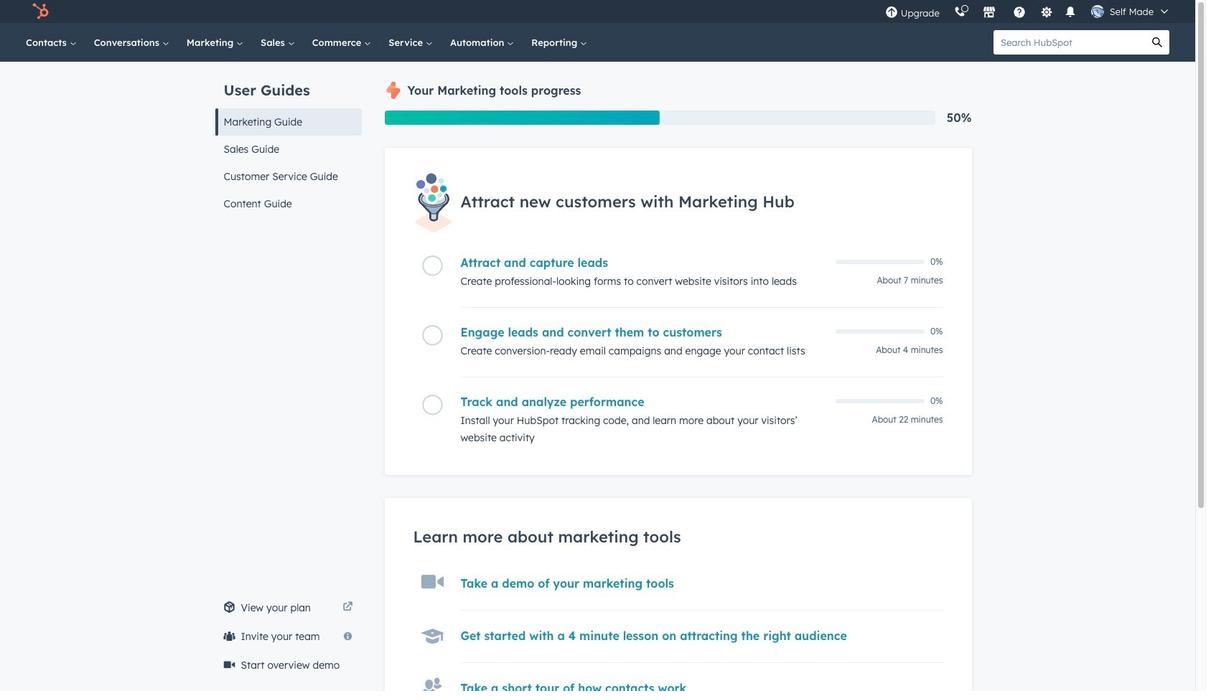Task type: describe. For each thing, give the bounding box(es) containing it.
user guides element
[[215, 62, 361, 218]]

ruby anderson image
[[1091, 5, 1104, 18]]

marketplaces image
[[983, 6, 996, 19]]



Task type: locate. For each thing, give the bounding box(es) containing it.
link opens in a new window image
[[343, 599, 353, 617]]

link opens in a new window image
[[343, 602, 353, 613]]

progress bar
[[384, 111, 660, 125]]

Search HubSpot search field
[[994, 30, 1145, 55]]

menu
[[878, 0, 1178, 23]]



Task type: vqa. For each thing, say whether or not it's contained in the screenshot.
human
no



